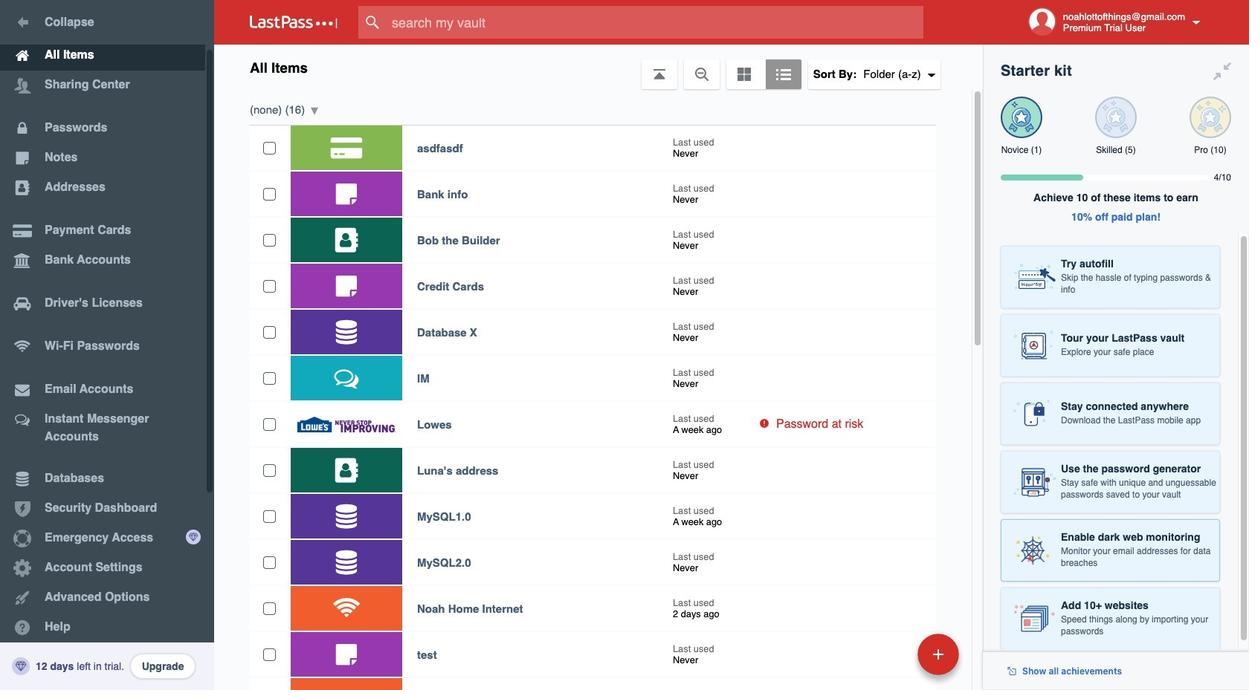 Task type: describe. For each thing, give the bounding box(es) containing it.
new item navigation
[[816, 630, 968, 691]]

Search search field
[[359, 6, 953, 39]]



Task type: locate. For each thing, give the bounding box(es) containing it.
main navigation navigation
[[0, 0, 214, 691]]

search my vault text field
[[359, 6, 953, 39]]

lastpass image
[[250, 16, 338, 29]]

vault options navigation
[[214, 45, 983, 89]]

new item element
[[816, 634, 965, 676]]



